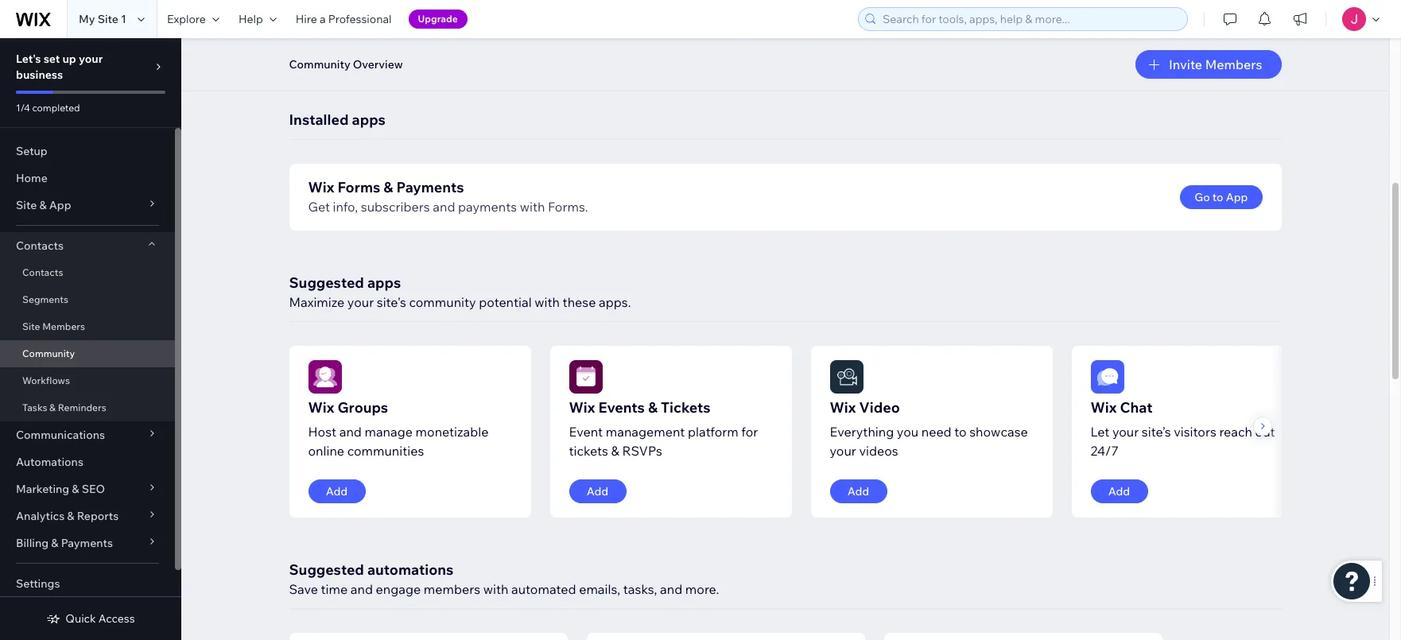 Task type: locate. For each thing, give the bounding box(es) containing it.
1 vertical spatial to
[[955, 424, 967, 440]]

0 horizontal spatial payments
[[61, 536, 113, 551]]

chat
[[1121, 399, 1153, 417]]

community inside button
[[289, 57, 351, 72]]

everything
[[830, 424, 894, 440]]

tickets
[[661, 399, 711, 417]]

1 vertical spatial with
[[535, 294, 560, 310]]

community for community overview
[[289, 57, 351, 72]]

members right invite
[[1206, 56, 1263, 72]]

1
[[121, 12, 126, 26]]

with
[[520, 199, 545, 215], [535, 294, 560, 310], [483, 582, 509, 597]]

community
[[409, 294, 476, 310]]

apps
[[352, 111, 386, 129], [367, 274, 401, 292]]

site's
[[1142, 424, 1172, 440]]

site's
[[377, 294, 406, 310]]

0 vertical spatial community
[[289, 57, 351, 72]]

add
[[326, 484, 348, 499], [587, 484, 609, 499], [848, 484, 870, 499], [1109, 484, 1131, 499]]

contacts down site & app
[[16, 239, 64, 253]]

wix up get
[[308, 178, 335, 197]]

1 vertical spatial payments
[[61, 536, 113, 551]]

contacts link
[[0, 259, 175, 286]]

1 add button from the left
[[308, 480, 366, 504]]

more.
[[686, 582, 719, 597]]

wix up "host"
[[308, 399, 335, 417]]

& inside marketing & seo popup button
[[72, 482, 79, 496]]

4 add from the left
[[1109, 484, 1131, 499]]

1 add from the left
[[326, 484, 348, 499]]

1 list from the top
[[289, 346, 1314, 518]]

wix up event
[[569, 399, 595, 417]]

wix inside wix chat let your site's visitors reach out 24/7
[[1091, 399, 1117, 417]]

up
[[62, 52, 76, 66]]

site inside site members link
[[22, 321, 40, 333]]

add button down the online at the left of page
[[308, 480, 366, 504]]

management
[[606, 424, 685, 440]]

Search for tools, apps, help & more... field
[[878, 8, 1183, 30]]

wix events & tickets event management platform for tickets & rsvps
[[569, 399, 758, 459]]

members inside button
[[1206, 56, 1263, 72]]

add button down tickets
[[569, 480, 627, 504]]

add button for &
[[569, 480, 627, 504]]

forms
[[338, 178, 381, 197]]

potential
[[479, 294, 532, 310]]

0 horizontal spatial to
[[955, 424, 967, 440]]

0 horizontal spatial app
[[49, 198, 71, 212]]

members inside sidebar "element"
[[42, 321, 85, 333]]

0 vertical spatial members
[[1206, 56, 1263, 72]]

your for apps
[[348, 294, 374, 310]]

contacts for contacts link
[[22, 267, 63, 278]]

add down the online at the left of page
[[326, 484, 348, 499]]

0 vertical spatial suggested
[[289, 274, 364, 292]]

videos
[[860, 443, 899, 459]]

add down the '24/7'
[[1109, 484, 1131, 499]]

0 horizontal spatial members
[[42, 321, 85, 333]]

your inside the suggested apps maximize your site's community potential with these apps.
[[348, 294, 374, 310]]

apps up site's
[[367, 274, 401, 292]]

1 vertical spatial list
[[289, 633, 1282, 640]]

0 vertical spatial payments
[[397, 178, 464, 197]]

completed
[[32, 102, 80, 114]]

get
[[308, 199, 330, 215]]

1 vertical spatial members
[[42, 321, 85, 333]]

let
[[1091, 424, 1110, 440]]

your inside let's set up your business
[[79, 52, 103, 66]]

payments down analytics & reports popup button
[[61, 536, 113, 551]]

your inside wix chat let your site's visitors reach out 24/7
[[1113, 424, 1139, 440]]

add for everything
[[848, 484, 870, 499]]

apps inside the suggested apps maximize your site's community potential with these apps.
[[367, 274, 401, 292]]

2 add button from the left
[[569, 480, 627, 504]]

0 vertical spatial with
[[520, 199, 545, 215]]

your down "everything"
[[830, 443, 857, 459]]

forms.
[[548, 199, 588, 215]]

settings link
[[0, 570, 175, 597]]

wix video everything you need to showcase your videos
[[830, 399, 1028, 459]]

with inside the suggested apps maximize your site's community potential with these apps.
[[535, 294, 560, 310]]

add button down the '24/7'
[[1091, 480, 1148, 504]]

0 vertical spatial to
[[1213, 190, 1224, 204]]

1 vertical spatial contacts
[[22, 267, 63, 278]]

let's set up your business
[[16, 52, 103, 82]]

info,
[[333, 199, 358, 215]]

wix up "everything"
[[830, 399, 856, 417]]

apps for installed
[[352, 111, 386, 129]]

0 vertical spatial apps
[[352, 111, 386, 129]]

billing
[[16, 536, 49, 551]]

reach
[[1220, 424, 1253, 440]]

and down groups
[[339, 424, 362, 440]]

wix inside 'wix events & tickets event management platform for tickets & rsvps'
[[569, 399, 595, 417]]

community
[[289, 57, 351, 72], [22, 348, 75, 360]]

members for site members
[[42, 321, 85, 333]]

0 vertical spatial contacts
[[16, 239, 64, 253]]

suggested
[[289, 274, 364, 292], [289, 561, 364, 579]]

& up management on the bottom left
[[648, 399, 658, 417]]

suggested up the time
[[289, 561, 364, 579]]

and inside wix groups host and manage monetizable online communities
[[339, 424, 362, 440]]

& left reports
[[67, 509, 74, 523]]

explore
[[167, 12, 206, 26]]

app inside dropdown button
[[49, 198, 71, 212]]

app right go
[[1226, 190, 1249, 204]]

contacts inside dropdown button
[[16, 239, 64, 253]]

billing & payments button
[[0, 530, 175, 557]]

2 suggested from the top
[[289, 561, 364, 579]]

1 horizontal spatial to
[[1213, 190, 1224, 204]]

payments
[[397, 178, 464, 197], [61, 536, 113, 551]]

wix inside wix video everything you need to showcase your videos
[[830, 399, 856, 417]]

2 list from the top
[[289, 633, 1282, 640]]

tasks
[[22, 402, 47, 414]]

add button for host
[[308, 480, 366, 504]]

analytics & reports button
[[0, 503, 175, 530]]

wix forms & payments get info, subscribers and payments with forms.
[[308, 178, 588, 215]]

& right tickets
[[611, 443, 620, 459]]

members
[[424, 582, 481, 597]]

site down segments
[[22, 321, 40, 333]]

your right up
[[79, 52, 103, 66]]

suggested up maximize
[[289, 274, 364, 292]]

1/4
[[16, 102, 30, 114]]

4 add button from the left
[[1091, 480, 1148, 504]]

& down home
[[39, 198, 47, 212]]

tasks,
[[624, 582, 658, 597]]

home link
[[0, 165, 175, 192]]

0 horizontal spatial community
[[22, 348, 75, 360]]

with for apps
[[535, 294, 560, 310]]

1 horizontal spatial app
[[1226, 190, 1249, 204]]

app down home 'link'
[[49, 198, 71, 212]]

with right members
[[483, 582, 509, 597]]

1 vertical spatial suggested
[[289, 561, 364, 579]]

to
[[1213, 190, 1224, 204], [955, 424, 967, 440]]

wix up let
[[1091, 399, 1117, 417]]

site for site members
[[22, 321, 40, 333]]

1 horizontal spatial community
[[289, 57, 351, 72]]

1 vertical spatial community
[[22, 348, 75, 360]]

contacts
[[16, 239, 64, 253], [22, 267, 63, 278]]

& up subscribers
[[384, 178, 393, 197]]

apps right installed
[[352, 111, 386, 129]]

3 add from the left
[[848, 484, 870, 499]]

community down a
[[289, 57, 351, 72]]

add button down videos
[[830, 480, 887, 504]]

1 vertical spatial apps
[[367, 274, 401, 292]]

suggested inside suggested automations save time and engage members with automated emails, tasks, and more.
[[289, 561, 364, 579]]

communications button
[[0, 422, 175, 449]]

& right billing
[[51, 536, 58, 551]]

contacts button
[[0, 232, 175, 259]]

list containing wix groups
[[289, 346, 1314, 518]]

help
[[239, 12, 263, 26]]

with inside suggested automations save time and engage members with automated emails, tasks, and more.
[[483, 582, 509, 597]]

and
[[433, 199, 455, 215], [339, 424, 362, 440], [351, 582, 373, 597], [660, 582, 683, 597]]

site down home
[[16, 198, 37, 212]]

setup
[[16, 144, 48, 158]]

& right "tasks"
[[49, 402, 56, 414]]

these
[[563, 294, 596, 310]]

engage
[[376, 582, 421, 597]]

add for &
[[587, 484, 609, 499]]

suggested for suggested apps
[[289, 274, 364, 292]]

2 add from the left
[[587, 484, 609, 499]]

contacts up segments
[[22, 267, 63, 278]]

add button
[[308, 480, 366, 504], [569, 480, 627, 504], [830, 480, 887, 504], [1091, 480, 1148, 504]]

you
[[897, 424, 919, 440]]

community inside sidebar "element"
[[22, 348, 75, 360]]

app inside button
[[1226, 190, 1249, 204]]

to right go
[[1213, 190, 1224, 204]]

suggested inside the suggested apps maximize your site's community potential with these apps.
[[289, 274, 364, 292]]

rsvps
[[622, 443, 663, 459]]

add down tickets
[[587, 484, 609, 499]]

1 horizontal spatial members
[[1206, 56, 1263, 72]]

automations
[[16, 455, 83, 469]]

to right need
[[955, 424, 967, 440]]

hire a professional link
[[286, 0, 401, 38]]

add button for let
[[1091, 480, 1148, 504]]

apps.
[[599, 294, 631, 310]]

upgrade button
[[409, 10, 468, 29]]

quick access button
[[46, 612, 135, 626]]

sidebar element
[[0, 38, 181, 640]]

members down segments
[[42, 321, 85, 333]]

community link
[[0, 340, 175, 368]]

0 vertical spatial list
[[289, 346, 1314, 518]]

site inside site & app dropdown button
[[16, 198, 37, 212]]

site left 1
[[98, 12, 118, 26]]

1 vertical spatial site
[[16, 198, 37, 212]]

your left site's
[[348, 294, 374, 310]]

with left these
[[535, 294, 560, 310]]

billing & payments
[[16, 536, 113, 551]]

quick access
[[65, 612, 135, 626]]

1 suggested from the top
[[289, 274, 364, 292]]

3 add button from the left
[[830, 480, 887, 504]]

2 vertical spatial with
[[483, 582, 509, 597]]

add down videos
[[848, 484, 870, 499]]

with for automations
[[483, 582, 509, 597]]

with left forms.
[[520, 199, 545, 215]]

your inside wix video everything you need to showcase your videos
[[830, 443, 857, 459]]

time
[[321, 582, 348, 597]]

& left seo
[[72, 482, 79, 496]]

a
[[320, 12, 326, 26]]

2 vertical spatial site
[[22, 321, 40, 333]]

your right let
[[1113, 424, 1139, 440]]

community up workflows
[[22, 348, 75, 360]]

wix inside wix groups host and manage monetizable online communities
[[308, 399, 335, 417]]

wix inside wix forms & payments get info, subscribers and payments with forms.
[[308, 178, 335, 197]]

and left 'payments'
[[433, 199, 455, 215]]

payments up subscribers
[[397, 178, 464, 197]]

list
[[289, 346, 1314, 518], [289, 633, 1282, 640]]

payments inside popup button
[[61, 536, 113, 551]]

need
[[922, 424, 952, 440]]

1 horizontal spatial payments
[[397, 178, 464, 197]]

my site 1
[[79, 12, 126, 26]]

apps for suggested
[[367, 274, 401, 292]]



Task type: describe. For each thing, give the bounding box(es) containing it.
add button for everything
[[830, 480, 887, 504]]

my
[[79, 12, 95, 26]]

access
[[98, 612, 135, 626]]

0 vertical spatial site
[[98, 12, 118, 26]]

professional
[[328, 12, 392, 26]]

workflows link
[[0, 368, 175, 395]]

for
[[742, 424, 758, 440]]

installed
[[289, 111, 349, 129]]

host
[[308, 424, 337, 440]]

members for invite members
[[1206, 56, 1263, 72]]

automated
[[512, 582, 576, 597]]

add for host
[[326, 484, 348, 499]]

manage
[[365, 424, 413, 440]]

go to app
[[1195, 190, 1249, 204]]

reports
[[77, 509, 119, 523]]

marketing
[[16, 482, 69, 496]]

to inside button
[[1213, 190, 1224, 204]]

your for chat
[[1113, 424, 1139, 440]]

installed apps
[[289, 111, 386, 129]]

and right the time
[[351, 582, 373, 597]]

and left more.
[[660, 582, 683, 597]]

site & app
[[16, 198, 71, 212]]

community overview button
[[281, 53, 411, 76]]

to inside wix video everything you need to showcase your videos
[[955, 424, 967, 440]]

& inside site & app dropdown button
[[39, 198, 47, 212]]

quick
[[65, 612, 96, 626]]

go
[[1195, 190, 1211, 204]]

upgrade
[[418, 13, 458, 25]]

event
[[569, 424, 603, 440]]

segments
[[22, 294, 68, 305]]

add for let
[[1109, 484, 1131, 499]]

site & app button
[[0, 192, 175, 219]]

monetizable
[[416, 424, 489, 440]]

wix for groups
[[308, 399, 335, 417]]

video
[[860, 399, 900, 417]]

communities
[[347, 443, 424, 459]]

setup link
[[0, 138, 175, 165]]

automations link
[[0, 449, 175, 476]]

maximize
[[289, 294, 345, 310]]

and inside wix forms & payments get info, subscribers and payments with forms.
[[433, 199, 455, 215]]

community for community
[[22, 348, 75, 360]]

payments
[[458, 199, 517, 215]]

showcase
[[970, 424, 1028, 440]]

invite members button
[[1136, 50, 1282, 79]]

your for set
[[79, 52, 103, 66]]

emails,
[[579, 582, 621, 597]]

marketing & seo
[[16, 482, 105, 496]]

business
[[16, 68, 63, 82]]

contacts for contacts dropdown button
[[16, 239, 64, 253]]

wix for forms
[[308, 178, 335, 197]]

hire a professional
[[296, 12, 392, 26]]

& inside the billing & payments popup button
[[51, 536, 58, 551]]

& inside wix forms & payments get info, subscribers and payments with forms.
[[384, 178, 393, 197]]

app for site & app
[[49, 198, 71, 212]]

site members link
[[0, 313, 175, 340]]

invite
[[1169, 56, 1203, 72]]

set
[[44, 52, 60, 66]]

with inside wix forms & payments get info, subscribers and payments with forms.
[[520, 199, 545, 215]]

tasks & reminders
[[22, 402, 106, 414]]

community overview
[[289, 57, 403, 72]]

wix groups host and manage monetizable online communities
[[308, 399, 489, 459]]

suggested automations save time and engage members with automated emails, tasks, and more.
[[289, 561, 719, 597]]

groups
[[338, 399, 388, 417]]

let's
[[16, 52, 41, 66]]

tickets
[[569, 443, 609, 459]]

24/7
[[1091, 443, 1119, 459]]

wix chat let your site's visitors reach out 24/7
[[1091, 399, 1276, 459]]

hire
[[296, 12, 317, 26]]

wix for events
[[569, 399, 595, 417]]

home
[[16, 171, 48, 185]]

platform
[[688, 424, 739, 440]]

overview
[[353, 57, 403, 72]]

suggested apps maximize your site's community potential with these apps.
[[289, 274, 631, 310]]

site members
[[22, 321, 85, 333]]

out
[[1256, 424, 1276, 440]]

wix for chat
[[1091, 399, 1117, 417]]

& inside tasks & reminders link
[[49, 402, 56, 414]]

& inside analytics & reports popup button
[[67, 509, 74, 523]]

workflows
[[22, 375, 70, 387]]

wix for video
[[830, 399, 856, 417]]

site for site & app
[[16, 198, 37, 212]]

help button
[[229, 0, 286, 38]]

automations
[[367, 561, 454, 579]]

suggested for suggested automations
[[289, 561, 364, 579]]

1/4 completed
[[16, 102, 80, 114]]

payments inside wix forms & payments get info, subscribers and payments with forms.
[[397, 178, 464, 197]]

app for go to app
[[1226, 190, 1249, 204]]

online
[[308, 443, 345, 459]]

subscribers
[[361, 199, 430, 215]]

seo
[[82, 482, 105, 496]]

analytics
[[16, 509, 65, 523]]

reminders
[[58, 402, 106, 414]]

invite members
[[1169, 56, 1263, 72]]

go to app button
[[1181, 185, 1263, 209]]

visitors
[[1174, 424, 1217, 440]]



Task type: vqa. For each thing, say whether or not it's contained in the screenshot.
Wix Forms & Payments Get info, subscribers and payments with Forms.
yes



